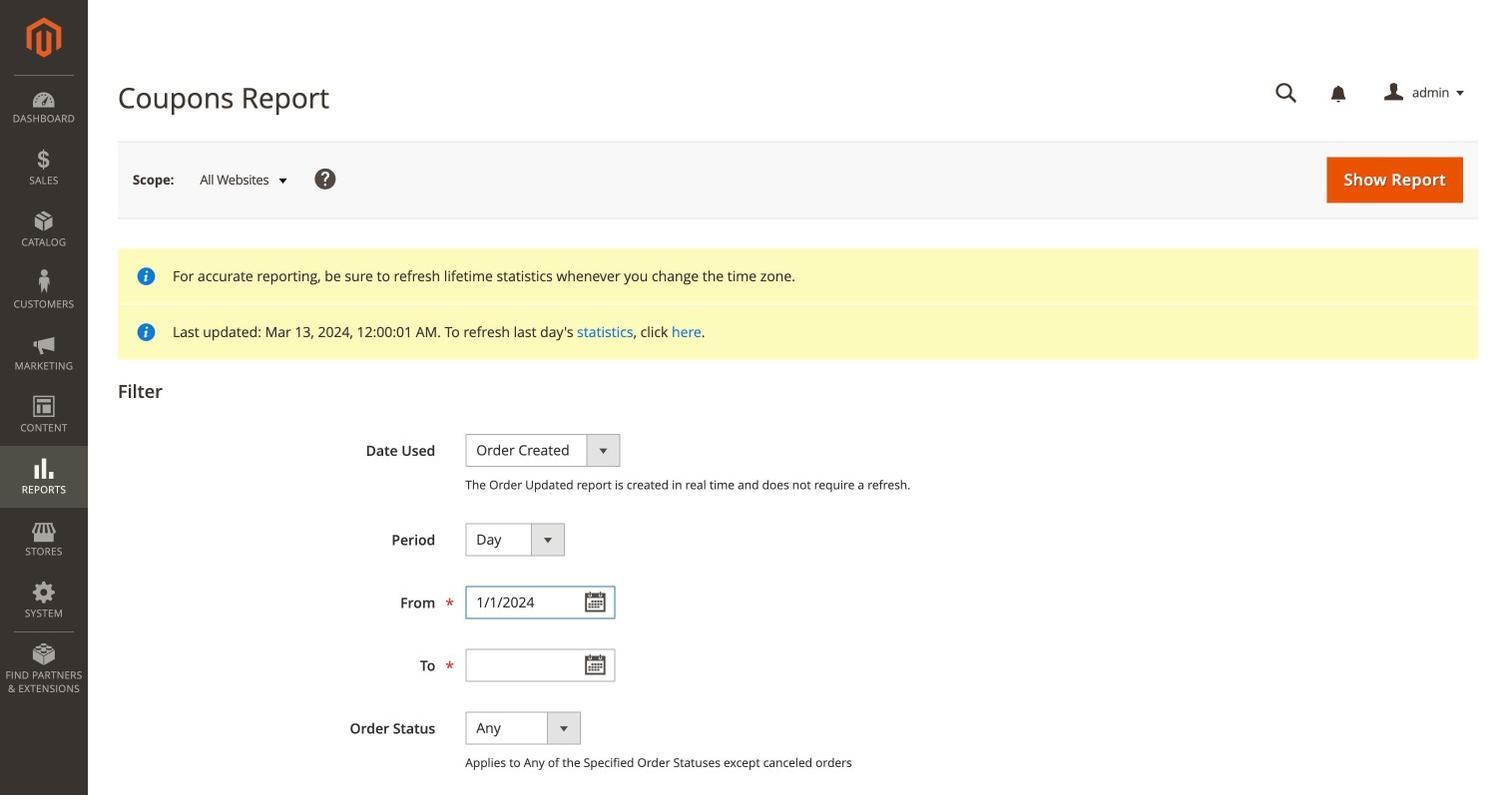 Task type: vqa. For each thing, say whether or not it's contained in the screenshot.
the Magento Admin Panel icon at the top left
yes



Task type: describe. For each thing, give the bounding box(es) containing it.
magento admin panel image
[[26, 17, 61, 58]]



Task type: locate. For each thing, give the bounding box(es) containing it.
None text field
[[465, 586, 615, 619], [465, 649, 615, 682], [465, 586, 615, 619], [465, 649, 615, 682]]

None text field
[[1262, 76, 1312, 111]]

menu bar
[[0, 75, 88, 706]]



